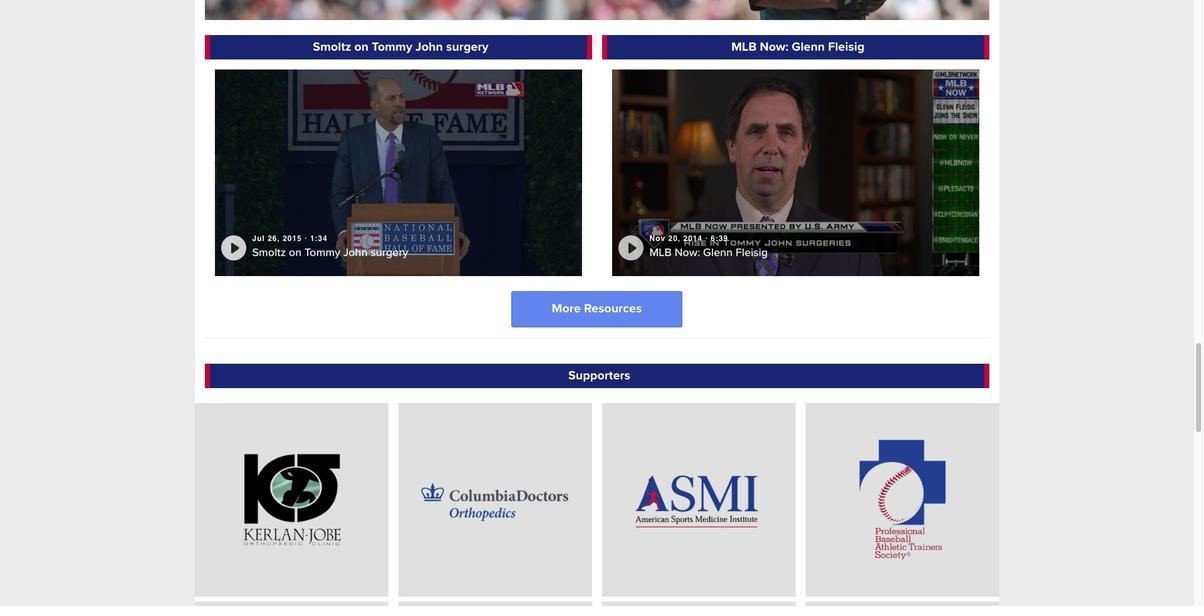 Task type: vqa. For each thing, say whether or not it's contained in the screenshot.
Tommy MLB Media Player group
yes



Task type: describe. For each thing, give the bounding box(es) containing it.
1 horizontal spatial mlb
[[731, 39, 757, 54]]

mlb media player group for glenn
[[612, 70, 979, 276]]

more resources link
[[511, 291, 683, 328]]

tommy inside jul 26, 2015 · 1:34 smoltz on tommy john surgery
[[305, 245, 340, 259]]

2015
[[283, 234, 302, 243]]

nov
[[650, 234, 666, 243]]

0 vertical spatial tommy
[[372, 39, 412, 54]]

more
[[552, 301, 581, 316]]

mlb now: glenn fleisig image
[[612, 70, 979, 276]]

6:39
[[711, 234, 728, 243]]

supporters
[[568, 368, 630, 383]]

smoltz inside jul 26, 2015 · 1:34 smoltz on tommy john surgery
[[252, 245, 286, 259]]

1 horizontal spatial now:
[[760, 39, 789, 54]]

more resources
[[552, 301, 642, 316]]

mlb media player group for tommy
[[215, 70, 582, 276]]

surgery inside jul 26, 2015 · 1:34 smoltz on tommy john surgery
[[371, 245, 408, 259]]

1 horizontal spatial fleisig
[[828, 39, 865, 54]]

resources
[[584, 301, 642, 316]]

on inside jul 26, 2015 · 1:34 smoltz on tommy john surgery
[[289, 245, 302, 259]]

0 vertical spatial smoltz
[[313, 39, 351, 54]]



Task type: locate. For each thing, give the bounding box(es) containing it.
1 horizontal spatial john
[[416, 39, 443, 54]]

· for smoltz on tommy john surgery
[[305, 234, 307, 243]]

1 vertical spatial tommy
[[305, 245, 340, 259]]

1 horizontal spatial on
[[354, 39, 369, 54]]

· left 6:39
[[705, 234, 708, 243]]

0 horizontal spatial smoltz
[[252, 245, 286, 259]]

0 vertical spatial fleisig
[[828, 39, 865, 54]]

0 vertical spatial on
[[354, 39, 369, 54]]

1 horizontal spatial surgery
[[446, 39, 489, 54]]

1 vertical spatial surgery
[[371, 245, 408, 259]]

0 horizontal spatial tommy
[[305, 245, 340, 259]]

smoltz
[[313, 39, 351, 54], [252, 245, 286, 259]]

mlb media player group
[[215, 70, 582, 276], [612, 70, 979, 276]]

now: inside nov 20, 2014 · 6:39 mlb now: glenn fleisig
[[675, 245, 700, 259]]

0 horizontal spatial fleisig
[[736, 245, 768, 259]]

1:34
[[310, 234, 328, 243]]

· inside jul 26, 2015 · 1:34 smoltz on tommy john surgery
[[305, 234, 307, 243]]

mlb
[[731, 39, 757, 54], [650, 245, 672, 259]]

1 vertical spatial fleisig
[[736, 245, 768, 259]]

0 vertical spatial mlb
[[731, 39, 757, 54]]

jul
[[252, 234, 265, 243]]

on
[[354, 39, 369, 54], [289, 245, 302, 259]]

1 horizontal spatial smoltz
[[313, 39, 351, 54]]

0 horizontal spatial john
[[343, 245, 368, 259]]

0 horizontal spatial glenn
[[703, 245, 733, 259]]

2014
[[683, 234, 703, 243]]

1 horizontal spatial ·
[[705, 234, 708, 243]]

mlb media player group containing mlb now: glenn fleisig
[[612, 70, 979, 276]]

0 vertical spatial now:
[[760, 39, 789, 54]]

fleisig inside nov 20, 2014 · 6:39 mlb now: glenn fleisig
[[736, 245, 768, 259]]

john
[[416, 39, 443, 54], [343, 245, 368, 259]]

glenn inside nov 20, 2014 · 6:39 mlb now: glenn fleisig
[[703, 245, 733, 259]]

mlb now: glenn fleisig
[[731, 39, 865, 54]]

mlb inside nov 20, 2014 · 6:39 mlb now: glenn fleisig
[[650, 245, 672, 259]]

1 · from the left
[[305, 234, 307, 243]]

0 horizontal spatial ·
[[305, 234, 307, 243]]

nov 20, 2014 · 6:39 mlb now: glenn fleisig
[[650, 234, 768, 259]]

now:
[[760, 39, 789, 54], [675, 245, 700, 259]]

1 vertical spatial john
[[343, 245, 368, 259]]

1 vertical spatial smoltz
[[252, 245, 286, 259]]

0 vertical spatial john
[[416, 39, 443, 54]]

· for mlb now: glenn fleisig
[[705, 234, 708, 243]]

mlb media player group containing smoltz on tommy john surgery
[[215, 70, 582, 276]]

tommy
[[372, 39, 412, 54], [305, 245, 340, 259]]

20,
[[668, 234, 681, 243]]

1 vertical spatial mlb
[[650, 245, 672, 259]]

smoltz on tommy john surgery image
[[215, 70, 582, 276]]

· inside nov 20, 2014 · 6:39 mlb now: glenn fleisig
[[705, 234, 708, 243]]

0 vertical spatial glenn
[[792, 39, 825, 54]]

smoltz on tommy john surgery
[[313, 39, 489, 54]]

john inside jul 26, 2015 · 1:34 smoltz on tommy john surgery
[[343, 245, 368, 259]]

26,
[[268, 234, 280, 243]]

1 vertical spatial now:
[[675, 245, 700, 259]]

·
[[305, 234, 307, 243], [705, 234, 708, 243]]

0 horizontal spatial mlb
[[650, 245, 672, 259]]

glenn
[[792, 39, 825, 54], [703, 245, 733, 259]]

0 horizontal spatial now:
[[675, 245, 700, 259]]

more resources button
[[511, 291, 683, 328]]

1 horizontal spatial mlb media player group
[[612, 70, 979, 276]]

surgery
[[446, 39, 489, 54], [371, 245, 408, 259]]

1 vertical spatial on
[[289, 245, 302, 259]]

1 horizontal spatial glenn
[[792, 39, 825, 54]]

0 horizontal spatial surgery
[[371, 245, 408, 259]]

0 horizontal spatial on
[[289, 245, 302, 259]]

2 mlb media player group from the left
[[612, 70, 979, 276]]

0 vertical spatial surgery
[[446, 39, 489, 54]]

fleisig
[[828, 39, 865, 54], [736, 245, 768, 259]]

1 mlb media player group from the left
[[215, 70, 582, 276]]

jul 26, 2015 · 1:34 smoltz on tommy john surgery
[[252, 234, 408, 259]]

· left 1:34
[[305, 234, 307, 243]]

0 horizontal spatial mlb media player group
[[215, 70, 582, 276]]

1 vertical spatial glenn
[[703, 245, 733, 259]]

2 · from the left
[[705, 234, 708, 243]]

1 horizontal spatial tommy
[[372, 39, 412, 54]]



